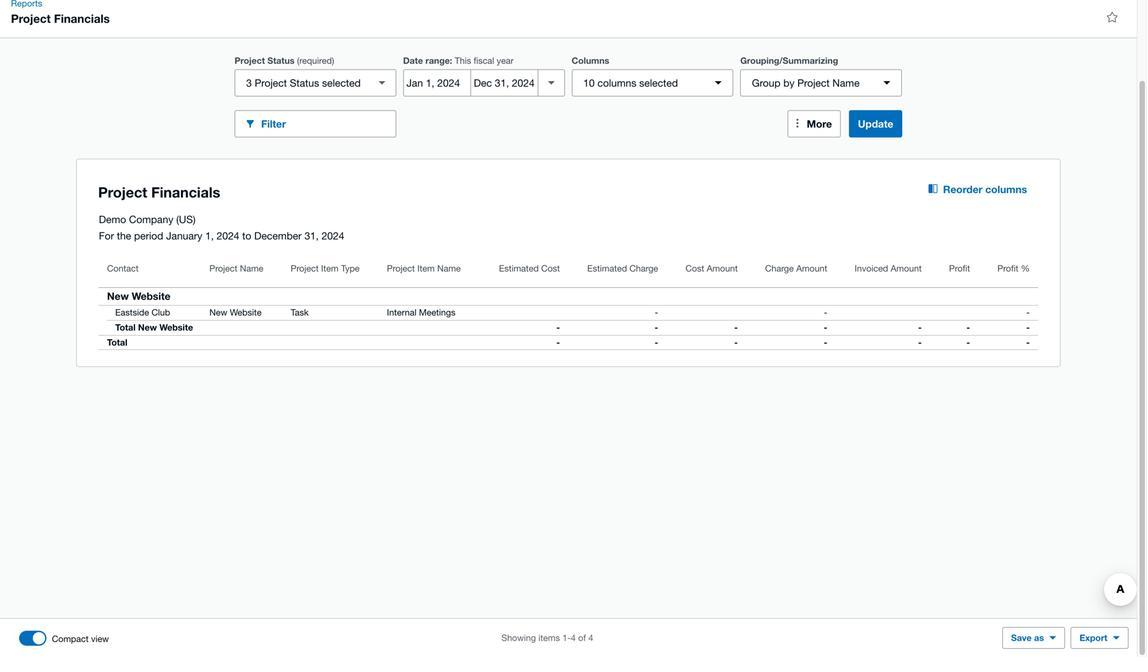 Task type: locate. For each thing, give the bounding box(es) containing it.
1 horizontal spatial columns
[[985, 183, 1027, 196]]

new down eastside club
[[138, 322, 157, 333]]

reorder
[[943, 183, 983, 196]]

type
[[341, 263, 360, 274]]

2024
[[217, 230, 239, 242], [322, 230, 344, 242]]

4 right of
[[588, 633, 593, 644]]

item up internal meetings
[[417, 263, 435, 274]]

0 vertical spatial total
[[115, 322, 136, 333]]

save as button
[[1002, 628, 1065, 649]]

0 horizontal spatial cost
[[541, 263, 560, 274]]

1 horizontal spatial profit
[[997, 263, 1019, 274]]

profit button
[[930, 255, 978, 287]]

new website up eastside club
[[107, 290, 171, 302]]

2 horizontal spatial name
[[833, 77, 860, 89]]

columns for 10
[[598, 77, 636, 89]]

for
[[99, 230, 114, 242]]

website up eastside club
[[132, 290, 171, 302]]

charge
[[630, 263, 658, 274], [765, 263, 794, 274]]

cost amount
[[686, 263, 738, 274]]

report output element
[[99, 255, 1038, 350]]

2 vertical spatial new
[[138, 322, 157, 333]]

columns right 10
[[598, 77, 636, 89]]

group by project name
[[752, 77, 860, 89]]

2 estimated from the left
[[587, 263, 627, 274]]

1 vertical spatial columns
[[985, 183, 1027, 196]]

2024 right 31,
[[322, 230, 344, 242]]

1 profit from the left
[[949, 263, 970, 274]]

profit inside "button"
[[949, 263, 970, 274]]

export button
[[1071, 628, 1129, 649]]

0 horizontal spatial 4
[[571, 633, 576, 644]]

project for project item name
[[387, 263, 415, 274]]

1 vertical spatial total
[[107, 337, 127, 348]]

item
[[321, 263, 339, 274], [417, 263, 435, 274]]

2024 right 1,
[[217, 230, 239, 242]]

project down 31,
[[291, 263, 319, 274]]

the
[[117, 230, 131, 242]]

website down project name button
[[230, 307, 262, 318]]

1 cost from the left
[[541, 263, 560, 274]]

2 cost from the left
[[686, 263, 704, 274]]

amount
[[707, 263, 738, 274], [796, 263, 827, 274], [891, 263, 922, 274]]

1 4 from the left
[[571, 633, 576, 644]]

2 horizontal spatial new
[[209, 307, 227, 318]]

(
[[297, 55, 299, 66]]

1 horizontal spatial 2024
[[322, 230, 344, 242]]

0 horizontal spatial estimated
[[499, 263, 539, 274]]

add to favourites image
[[1099, 3, 1126, 31]]

new website
[[107, 290, 171, 302], [209, 307, 262, 318]]

total
[[115, 322, 136, 333], [107, 337, 127, 348]]

columns
[[598, 77, 636, 89], [985, 183, 1027, 196]]

1 item from the left
[[321, 263, 339, 274]]

charge right cost amount
[[765, 263, 794, 274]]

financials
[[54, 12, 110, 25]]

cost
[[541, 263, 560, 274], [686, 263, 704, 274]]

1 2024 from the left
[[217, 230, 239, 242]]

columns inside "button"
[[985, 183, 1027, 196]]

estimated for estimated cost
[[499, 263, 539, 274]]

website
[[132, 290, 171, 302], [230, 307, 262, 318], [159, 322, 193, 333]]

columns right reorder
[[985, 183, 1027, 196]]

name up meetings
[[437, 263, 461, 274]]

by
[[783, 77, 795, 89]]

update button
[[849, 110, 902, 138]]

estimated charge
[[587, 263, 658, 274]]

0 horizontal spatial new website
[[107, 290, 171, 302]]

project item type
[[291, 263, 360, 274]]

profit
[[949, 263, 970, 274], [997, 263, 1019, 274]]

1 estimated from the left
[[499, 263, 539, 274]]

charge inside estimated charge button
[[630, 263, 658, 274]]

total for total
[[107, 337, 127, 348]]

0 vertical spatial new
[[107, 290, 129, 302]]

date range : this fiscal year
[[403, 55, 514, 66]]

1 charge from the left
[[630, 263, 658, 274]]

1 amount from the left
[[707, 263, 738, 274]]

club
[[152, 307, 170, 318]]

name up update 'button'
[[833, 77, 860, 89]]

fiscal
[[474, 55, 494, 66]]

0 horizontal spatial name
[[240, 263, 263, 274]]

1 horizontal spatial new website
[[209, 307, 262, 318]]

31,
[[305, 230, 319, 242]]

charge left "cost amount" button on the top of the page
[[630, 263, 658, 274]]

Select start date field
[[404, 70, 470, 96]]

eastside club
[[115, 307, 170, 318]]

new
[[107, 290, 129, 302], [209, 307, 227, 318], [138, 322, 157, 333]]

estimated
[[499, 263, 539, 274], [587, 263, 627, 274]]

profit for profit %
[[997, 263, 1019, 274]]

:
[[450, 55, 452, 66]]

project up 'internal'
[[387, 263, 415, 274]]

2 horizontal spatial amount
[[891, 263, 922, 274]]

None field
[[235, 69, 396, 97]]

selected
[[639, 77, 678, 89]]

4
[[571, 633, 576, 644], [588, 633, 593, 644]]

0 horizontal spatial 2024
[[217, 230, 239, 242]]

1 horizontal spatial new
[[138, 322, 157, 333]]

0 horizontal spatial new
[[107, 290, 129, 302]]

estimated for estimated charge
[[587, 263, 627, 274]]

2 item from the left
[[417, 263, 435, 274]]

project left financials
[[11, 12, 51, 25]]

profit for profit
[[949, 263, 970, 274]]

amount inside button
[[707, 263, 738, 274]]

invoiced amount
[[855, 263, 922, 274]]

1 horizontal spatial estimated
[[587, 263, 627, 274]]

0 horizontal spatial item
[[321, 263, 339, 274]]

name down to
[[240, 263, 263, 274]]

2 amount from the left
[[796, 263, 827, 274]]

profit inside button
[[997, 263, 1019, 274]]

1 horizontal spatial item
[[417, 263, 435, 274]]

estimated cost button
[[480, 255, 568, 287]]

4 left of
[[571, 633, 576, 644]]

profit left %
[[997, 263, 1019, 274]]

item for name
[[417, 263, 435, 274]]

project name
[[209, 263, 263, 274]]

project down 1,
[[209, 263, 237, 274]]

view
[[91, 634, 109, 645]]

group
[[752, 77, 781, 89]]

0 horizontal spatial charge
[[630, 263, 658, 274]]

-
[[655, 307, 658, 318], [824, 307, 827, 318], [1026, 307, 1030, 318], [556, 322, 560, 333], [655, 322, 658, 333], [734, 322, 738, 333], [824, 322, 827, 333], [918, 322, 922, 333], [967, 322, 970, 333], [1026, 322, 1030, 333], [556, 337, 560, 348], [655, 337, 658, 348], [734, 337, 738, 348], [824, 337, 827, 348], [918, 337, 922, 348], [967, 337, 970, 348], [1026, 337, 1030, 348]]

1 horizontal spatial amount
[[796, 263, 827, 274]]

eastside
[[115, 307, 149, 318]]

1 horizontal spatial 4
[[588, 633, 593, 644]]

0 horizontal spatial amount
[[707, 263, 738, 274]]

as
[[1034, 633, 1044, 644]]

profit left profit % button
[[949, 263, 970, 274]]

new up eastside
[[107, 290, 129, 302]]

0 horizontal spatial columns
[[598, 77, 636, 89]]

cost inside button
[[541, 263, 560, 274]]

task
[[291, 307, 309, 318]]

item left type
[[321, 263, 339, 274]]

2 charge from the left
[[765, 263, 794, 274]]

2 profit from the left
[[997, 263, 1019, 274]]

0 horizontal spatial profit
[[949, 263, 970, 274]]

name
[[833, 77, 860, 89], [240, 263, 263, 274], [437, 263, 461, 274]]

estimated charge button
[[568, 255, 666, 287]]

compact
[[52, 634, 89, 645]]

project item type button
[[283, 255, 379, 287]]

1 vertical spatial new website
[[209, 307, 262, 318]]

project right by
[[797, 77, 830, 89]]

amount for charge amount
[[796, 263, 827, 274]]

new down project name button
[[209, 307, 227, 318]]

filter
[[261, 118, 286, 130]]

3 amount from the left
[[891, 263, 922, 274]]

internal meetings
[[387, 307, 455, 318]]

10 columns selected
[[583, 77, 678, 89]]

0 vertical spatial columns
[[598, 77, 636, 89]]

total for total new website
[[115, 322, 136, 333]]

new website down project name button
[[209, 307, 262, 318]]

project
[[11, 12, 51, 25], [235, 55, 265, 66], [797, 77, 830, 89], [209, 263, 237, 274], [291, 263, 319, 274], [387, 263, 415, 274]]

(us)
[[176, 213, 196, 225]]

1 horizontal spatial charge
[[765, 263, 794, 274]]

range
[[425, 55, 450, 66]]

open image
[[368, 69, 396, 97]]

website down club
[[159, 322, 193, 333]]

reorder columns
[[943, 183, 1027, 196]]

1 horizontal spatial cost
[[686, 263, 704, 274]]

project left status
[[235, 55, 265, 66]]

demo company (us) for the period january 1, 2024 to december 31, 2024
[[99, 213, 344, 242]]



Task type: describe. For each thing, give the bounding box(es) containing it.
estimated cost
[[499, 263, 560, 274]]

project item name button
[[379, 255, 480, 287]]

Report title field
[[95, 177, 896, 208]]

status
[[267, 55, 295, 66]]

project name button
[[201, 255, 283, 287]]

1 vertical spatial new
[[209, 307, 227, 318]]

2 vertical spatial website
[[159, 322, 193, 333]]

internal
[[387, 307, 417, 318]]

more button
[[788, 110, 841, 138]]

name inside popup button
[[833, 77, 860, 89]]

project for project item type
[[291, 263, 319, 274]]

this
[[455, 55, 471, 66]]

10
[[583, 77, 595, 89]]

meetings
[[419, 307, 455, 318]]

save as
[[1011, 633, 1044, 644]]

contact button
[[99, 255, 201, 287]]

charge amount button
[[746, 255, 836, 287]]

Select end date field
[[471, 70, 538, 96]]

export
[[1080, 633, 1108, 644]]

invoiced
[[855, 263, 888, 274]]

group by project name button
[[740, 69, 902, 97]]

2 2024 from the left
[[322, 230, 344, 242]]

invoiced amount button
[[836, 255, 930, 287]]

update
[[858, 118, 893, 130]]

profit %
[[997, 263, 1030, 274]]

columns
[[572, 55, 609, 66]]

charge amount
[[765, 263, 827, 274]]

required
[[299, 55, 332, 66]]

%
[[1021, 263, 1030, 274]]

project status ( required )
[[235, 55, 334, 66]]

demo
[[99, 213, 126, 225]]

3 Project Status selected text field
[[235, 70, 371, 96]]

profit % button
[[978, 255, 1038, 287]]

december
[[254, 230, 302, 242]]

amount for cost amount
[[707, 263, 738, 274]]

cost inside button
[[686, 263, 704, 274]]

total new website
[[115, 322, 193, 333]]

year
[[497, 55, 514, 66]]

save
[[1011, 633, 1032, 644]]

contact
[[107, 263, 139, 274]]

showing
[[501, 633, 536, 644]]

1 horizontal spatial name
[[437, 263, 461, 274]]

cost amount button
[[666, 255, 746, 287]]

)
[[332, 55, 334, 66]]

compact view
[[52, 634, 109, 645]]

amount for invoiced amount
[[891, 263, 922, 274]]

0 vertical spatial new website
[[107, 290, 171, 302]]

date
[[403, 55, 423, 66]]

1-
[[562, 633, 571, 644]]

project item name
[[387, 263, 461, 274]]

reorder columns button
[[918, 176, 1038, 203]]

1,
[[205, 230, 214, 242]]

project financials
[[11, 12, 110, 25]]

project for project financials
[[11, 12, 51, 25]]

january
[[166, 230, 202, 242]]

project inside popup button
[[797, 77, 830, 89]]

item for type
[[321, 263, 339, 274]]

showing items 1-4 of 4
[[501, 633, 593, 644]]

company
[[129, 213, 173, 225]]

2 4 from the left
[[588, 633, 593, 644]]

0 vertical spatial website
[[132, 290, 171, 302]]

filter button
[[235, 110, 396, 138]]

1 vertical spatial website
[[230, 307, 262, 318]]

period
[[134, 230, 163, 242]]

to
[[242, 230, 251, 242]]

more
[[807, 118, 832, 130]]

of
[[578, 633, 586, 644]]

charge inside charge amount button
[[765, 263, 794, 274]]

grouping/summarizing
[[740, 55, 838, 66]]

items
[[538, 633, 560, 644]]

columns for reorder
[[985, 183, 1027, 196]]

list of convenience dates image
[[538, 69, 565, 97]]

project for project name
[[209, 263, 237, 274]]



Task type: vqa. For each thing, say whether or not it's contained in the screenshot.
and in the the Choose dates and compare periods in Xero reports
no



